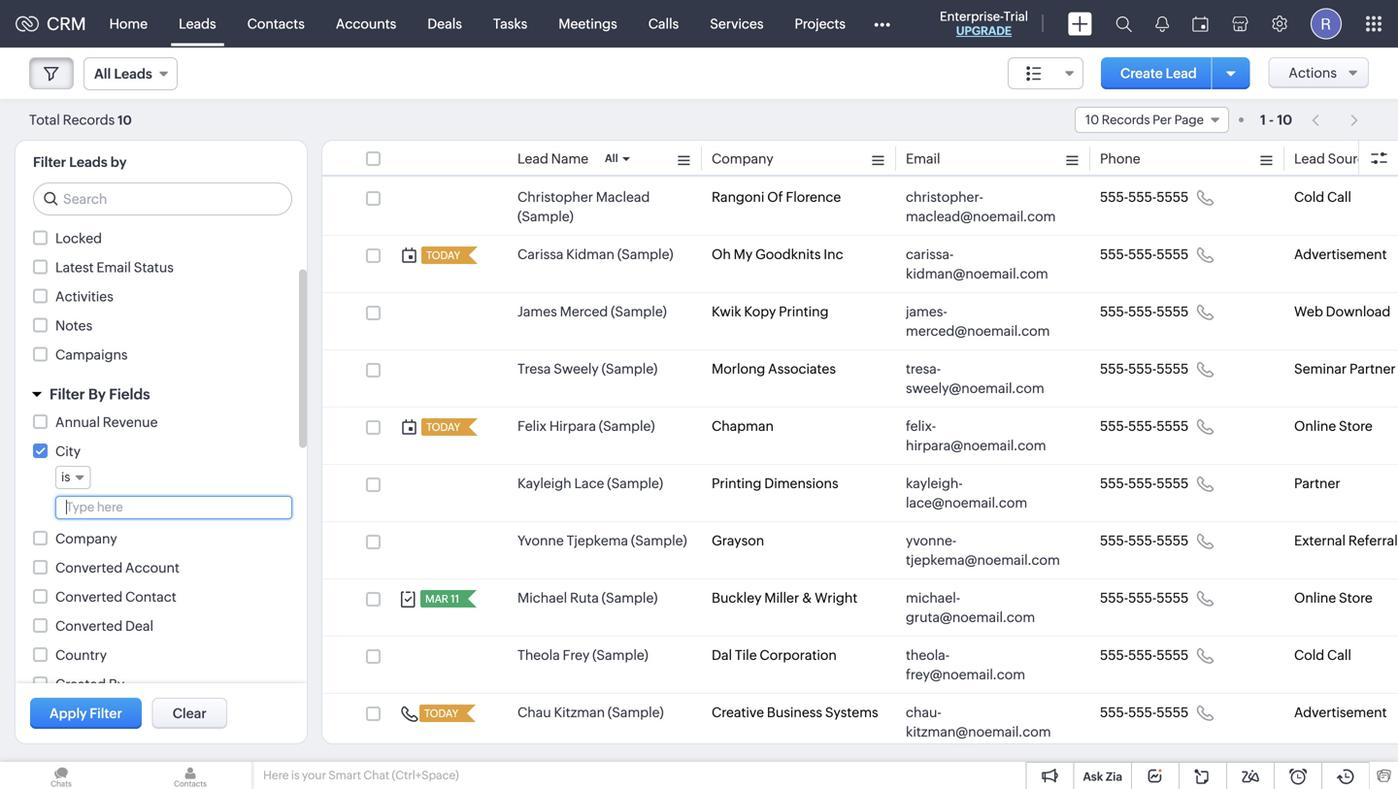 Task type: describe. For each thing, give the bounding box(es) containing it.
profile image
[[1311, 8, 1342, 39]]

create lead
[[1121, 66, 1197, 81]]

lead name
[[518, 151, 589, 167]]

cold call for christopher- maclead@noemail.com
[[1295, 189, 1352, 205]]

here is your smart chat (ctrl+space)
[[263, 769, 459, 782]]

1 vertical spatial partner
[[1295, 476, 1341, 491]]

(sample) for yvonne tjepkema (sample)
[[631, 533, 687, 549]]

online for felix- hirpara@noemail.com
[[1295, 419, 1337, 434]]

is inside "field"
[[61, 470, 70, 485]]

james merced (sample)
[[518, 304, 667, 320]]

search element
[[1104, 0, 1144, 48]]

lead for lead source
[[1295, 151, 1326, 167]]

records for total
[[63, 112, 115, 128]]

filter leads by
[[33, 154, 127, 170]]

michael ruta (sample) link
[[518, 589, 658, 608]]

all leads
[[94, 66, 152, 82]]

enterprise-
[[940, 9, 1004, 24]]

1 vertical spatial email
[[96, 260, 131, 275]]

creative
[[712, 705, 764, 721]]

(ctrl+space)
[[392, 769, 459, 782]]

rangoni
[[712, 189, 765, 205]]

lead inside create lead button
[[1166, 66, 1197, 81]]

kwik
[[712, 304, 742, 320]]

online for michael- gruta@noemail.com
[[1295, 591, 1337, 606]]

external
[[1295, 533, 1346, 549]]

carissa kidman (sample)
[[518, 247, 674, 262]]

felix- hirpara@noemail.com link
[[906, 417, 1062, 456]]

michael- gruta@noemail.com
[[906, 591, 1036, 626]]

grayson
[[712, 533, 765, 549]]

10 records per page
[[1086, 113, 1204, 127]]

search image
[[1116, 16, 1133, 32]]

(sample) for kayleigh lace (sample)
[[607, 476, 663, 491]]

zia
[[1106, 771, 1123, 784]]

morlong
[[712, 361, 766, 377]]

5555 for chau- kitzman@noemail.com
[[1157, 705, 1189, 721]]

size image
[[1027, 65, 1042, 83]]

advertisement for chau- kitzman@noemail.com
[[1295, 705, 1388, 721]]

converted deal
[[55, 619, 153, 634]]

today link for chau
[[420, 705, 461, 723]]

Type here text field
[[56, 497, 291, 519]]

sweely
[[554, 361, 599, 377]]

calls link
[[633, 0, 695, 47]]

kidman
[[566, 247, 615, 262]]

1 vertical spatial company
[[55, 531, 117, 547]]

all for all
[[605, 153, 618, 165]]

online store for felix- hirpara@noemail.com
[[1295, 419, 1373, 434]]

(sample) for christopher maclead (sample)
[[518, 209, 574, 224]]

tresa sweely (sample)
[[518, 361, 658, 377]]

carissa-
[[906, 247, 954, 262]]

create menu element
[[1057, 0, 1104, 47]]

(sample) for theola frey (sample)
[[593, 648, 649, 663]]

by for created
[[109, 677, 125, 693]]

inc
[[824, 247, 844, 262]]

(sample) for carissa kidman (sample)
[[618, 247, 674, 262]]

leads link
[[163, 0, 232, 47]]

activities
[[55, 289, 113, 305]]

1 horizontal spatial company
[[712, 151, 774, 167]]

seminar partner
[[1295, 361, 1396, 377]]

smart
[[329, 769, 361, 782]]

11
[[451, 593, 459, 606]]

Other Modules field
[[862, 8, 903, 39]]

contacts image
[[129, 763, 252, 790]]

hirpara@noemail.com
[[906, 438, 1047, 454]]

corporation
[[760, 648, 837, 663]]

projects link
[[779, 0, 862, 47]]

country
[[55, 648, 107, 663]]

yvonne-
[[906, 533, 957, 549]]

tasks link
[[478, 0, 543, 47]]

555-555-5555 for chau- kitzman@noemail.com
[[1101, 705, 1189, 721]]

converted account
[[55, 560, 180, 576]]

contact
[[125, 590, 176, 605]]

0 horizontal spatial printing
[[712, 476, 762, 491]]

is field
[[55, 466, 91, 490]]

leads inside 'link'
[[179, 16, 216, 32]]

my
[[734, 247, 753, 262]]

michael-
[[906, 591, 961, 606]]

apply
[[50, 706, 87, 722]]

5555 for christopher- maclead@noemail.com
[[1157, 189, 1189, 205]]

yvonne- tjepkema@noemail.com
[[906, 533, 1061, 568]]

10 inside field
[[1086, 113, 1100, 127]]

source
[[1328, 151, 1373, 167]]

buckley
[[712, 591, 762, 606]]

filter by fields
[[50, 386, 150, 403]]

gruta@noemail.com
[[906, 610, 1036, 626]]

kayleigh- lace@noemail.com link
[[906, 474, 1062, 513]]

systems
[[825, 705, 879, 721]]

today for carissa kidman (sample)
[[426, 250, 461, 262]]

yvonne
[[518, 533, 564, 549]]

0 vertical spatial email
[[906, 151, 941, 167]]

1
[[1261, 112, 1267, 128]]

chat
[[364, 769, 390, 782]]

cold for theola- frey@noemail.com
[[1295, 648, 1325, 663]]

james- merced@noemail.com link
[[906, 302, 1062, 341]]

created
[[55, 677, 106, 693]]

filter for filter by fields
[[50, 386, 85, 403]]

michael- gruta@noemail.com link
[[906, 589, 1062, 627]]

555-555-5555 for christopher- maclead@noemail.com
[[1101, 189, 1189, 205]]

advertisement for carissa- kidman@noemail.com
[[1295, 247, 1388, 262]]

creative business systems
[[712, 705, 879, 721]]

today for chau kitzman (sample)
[[424, 708, 459, 720]]

fields
[[109, 386, 150, 403]]

wright
[[815, 591, 858, 606]]

5555 for tresa- sweely@noemail.com
[[1157, 361, 1189, 377]]

buckley miller & wright
[[712, 591, 858, 606]]

florence
[[786, 189, 841, 205]]

5555 for theola- frey@noemail.com
[[1157, 648, 1189, 663]]

of
[[768, 189, 783, 205]]

store for michael- gruta@noemail.com
[[1340, 591, 1373, 606]]

signals image
[[1156, 16, 1169, 32]]

seminar
[[1295, 361, 1347, 377]]

chau-
[[906, 705, 942, 721]]

555-555-5555 for kayleigh- lace@noemail.com
[[1101, 476, 1189, 491]]

web download
[[1295, 304, 1391, 320]]

cold for christopher- maclead@noemail.com
[[1295, 189, 1325, 205]]

1 horizontal spatial printing
[[779, 304, 829, 320]]

felix- hirpara@noemail.com
[[906, 419, 1047, 454]]

calendar image
[[1193, 16, 1209, 32]]

filter by fields button
[[16, 377, 307, 412]]

printing dimensions
[[712, 476, 839, 491]]

rangoni of florence
[[712, 189, 841, 205]]

(sample) for felix hirpara (sample)
[[599, 419, 655, 434]]

actions
[[1289, 65, 1338, 81]]

chau- kitzman@noemail.com
[[906, 705, 1052, 740]]

annual
[[55, 415, 100, 430]]

campaigns
[[55, 347, 128, 363]]

crm link
[[16, 14, 86, 34]]

tresa- sweely@noemail.com link
[[906, 359, 1062, 398]]

logo image
[[16, 16, 39, 32]]

merced
[[560, 304, 608, 320]]

meetings link
[[543, 0, 633, 47]]

merced@noemail.com
[[906, 323, 1050, 339]]

christopher maclead (sample)
[[518, 189, 650, 224]]

5555 for felix- hirpara@noemail.com
[[1157, 419, 1189, 434]]

deals link
[[412, 0, 478, 47]]

chats image
[[0, 763, 122, 790]]

call for christopher- maclead@noemail.com
[[1328, 189, 1352, 205]]

kayleigh-
[[906, 476, 963, 491]]



Task type: vqa. For each thing, say whether or not it's contained in the screenshot.
row group
yes



Task type: locate. For each thing, give the bounding box(es) containing it.
0 vertical spatial today link
[[422, 247, 462, 264]]

1 vertical spatial call
[[1328, 648, 1352, 663]]

555-555-5555 for james- merced@noemail.com
[[1101, 304, 1189, 320]]

2 advertisement from the top
[[1295, 705, 1388, 721]]

1 vertical spatial advertisement
[[1295, 705, 1388, 721]]

None field
[[1008, 57, 1084, 89]]

2 online store from the top
[[1295, 591, 1373, 606]]

555-555-5555 for tresa- sweely@noemail.com
[[1101, 361, 1189, 377]]

christopher maclead (sample) link
[[518, 187, 693, 226]]

5 5555 from the top
[[1157, 419, 1189, 434]]

today link for felix
[[422, 419, 462, 436]]

is down city
[[61, 470, 70, 485]]

1 vertical spatial today link
[[422, 419, 462, 436]]

1 vertical spatial converted
[[55, 590, 123, 605]]

by
[[88, 386, 106, 403], [109, 677, 125, 693]]

tjepkema
[[567, 533, 629, 549]]

0 vertical spatial all
[[94, 66, 111, 82]]

5555 for james- merced@noemail.com
[[1157, 304, 1189, 320]]

row group containing christopher maclead (sample)
[[322, 179, 1399, 752]]

4 5555 from the top
[[1157, 361, 1189, 377]]

tjepkema@noemail.com
[[906, 553, 1061, 568]]

1 advertisement from the top
[[1295, 247, 1388, 262]]

1 vertical spatial all
[[605, 153, 618, 165]]

2 store from the top
[[1340, 591, 1373, 606]]

all up total records 10
[[94, 66, 111, 82]]

0 vertical spatial today
[[426, 250, 461, 262]]

5555 for kayleigh- lace@noemail.com
[[1157, 476, 1189, 491]]

1 cold call from the top
[[1295, 189, 1352, 205]]

kayleigh lace (sample)
[[518, 476, 663, 491]]

555-555-5555 for carissa- kidman@noemail.com
[[1101, 247, 1189, 262]]

(sample) for tresa sweely (sample)
[[602, 361, 658, 377]]

0 vertical spatial cold
[[1295, 189, 1325, 205]]

(sample) inside felix hirpara (sample) link
[[599, 419, 655, 434]]

1 horizontal spatial by
[[109, 677, 125, 693]]

account
[[125, 560, 180, 576]]

by up annual revenue
[[88, 386, 106, 403]]

converted for converted contact
[[55, 590, 123, 605]]

1 vertical spatial leads
[[114, 66, 152, 82]]

10 5555 from the top
[[1157, 705, 1189, 721]]

leads inside field
[[114, 66, 152, 82]]

leads down home 'link'
[[114, 66, 152, 82]]

partner up external
[[1295, 476, 1341, 491]]

lead for lead name
[[518, 151, 549, 167]]

5555 for michael- gruta@noemail.com
[[1157, 591, 1189, 606]]

1 5555 from the top
[[1157, 189, 1189, 205]]

10 Records Per Page field
[[1075, 107, 1230, 133]]

1 horizontal spatial lead
[[1166, 66, 1197, 81]]

christopher- maclead@noemail.com
[[906, 189, 1056, 224]]

online down seminar
[[1295, 419, 1337, 434]]

3 555-555-5555 from the top
[[1101, 304, 1189, 320]]

today link for carissa
[[422, 247, 462, 264]]

james
[[518, 304, 557, 320]]

converted up converted contact
[[55, 560, 123, 576]]

records up the filter leads by
[[63, 112, 115, 128]]

0 horizontal spatial all
[[94, 66, 111, 82]]

0 vertical spatial call
[[1328, 189, 1352, 205]]

dimensions
[[765, 476, 839, 491]]

printing up grayson
[[712, 476, 762, 491]]

10 for 1 - 10
[[1278, 112, 1293, 128]]

(sample) inside yvonne tjepkema (sample) link
[[631, 533, 687, 549]]

create
[[1121, 66, 1164, 81]]

kayleigh
[[518, 476, 572, 491]]

by
[[111, 154, 127, 170]]

555-555-5555 for yvonne- tjepkema@noemail.com
[[1101, 533, 1189, 549]]

locked
[[55, 231, 102, 246]]

2 5555 from the top
[[1157, 247, 1189, 262]]

annual revenue
[[55, 415, 158, 430]]

1 converted from the top
[[55, 560, 123, 576]]

1 vertical spatial online
[[1295, 591, 1337, 606]]

3 converted from the top
[[55, 619, 123, 634]]

(sample) right sweely on the left of page
[[602, 361, 658, 377]]

(sample) right kidman
[[618, 247, 674, 262]]

leads right home 'link'
[[179, 16, 216, 32]]

online store for michael- gruta@noemail.com
[[1295, 591, 1373, 606]]

web
[[1295, 304, 1324, 320]]

0 horizontal spatial lead
[[518, 151, 549, 167]]

0 horizontal spatial company
[[55, 531, 117, 547]]

5555 for yvonne- tjepkema@noemail.com
[[1157, 533, 1189, 549]]

1 vertical spatial by
[[109, 677, 125, 693]]

create lead button
[[1102, 57, 1217, 89]]

per
[[1153, 113, 1172, 127]]

cold call for theola- frey@noemail.com
[[1295, 648, 1352, 663]]

(sample) right 'merced'
[[611, 304, 667, 320]]

0 vertical spatial converted
[[55, 560, 123, 576]]

company up converted account on the left bottom
[[55, 531, 117, 547]]

0 horizontal spatial partner
[[1295, 476, 1341, 491]]

2 vertical spatial leads
[[69, 154, 108, 170]]

converted up converted deal
[[55, 590, 123, 605]]

upgrade
[[957, 24, 1012, 37]]

9 5555 from the top
[[1157, 648, 1189, 663]]

2 converted from the top
[[55, 590, 123, 605]]

clear
[[173, 706, 207, 722]]

(sample) for michael ruta (sample)
[[602, 591, 658, 606]]

online down external
[[1295, 591, 1337, 606]]

1 horizontal spatial all
[[605, 153, 618, 165]]

associates
[[768, 361, 836, 377]]

0 horizontal spatial email
[[96, 260, 131, 275]]

5555 for carissa- kidman@noemail.com
[[1157, 247, 1189, 262]]

7 5555 from the top
[[1157, 533, 1189, 549]]

1 vertical spatial cold
[[1295, 648, 1325, 663]]

(sample) right frey
[[593, 648, 649, 663]]

navigation
[[1303, 106, 1370, 134]]

2 horizontal spatial 10
[[1278, 112, 1293, 128]]

total records 10
[[29, 112, 132, 128]]

0 horizontal spatial leads
[[69, 154, 108, 170]]

1 horizontal spatial is
[[291, 769, 300, 782]]

all for all leads
[[94, 66, 111, 82]]

crm
[[47, 14, 86, 34]]

0 vertical spatial online store
[[1295, 419, 1373, 434]]

0 vertical spatial filter
[[33, 154, 66, 170]]

555-555-5555 for theola- frey@noemail.com
[[1101, 648, 1189, 663]]

2 vertical spatial today link
[[420, 705, 461, 723]]

4 555-555-5555 from the top
[[1101, 361, 1189, 377]]

555-555-5555 for michael- gruta@noemail.com
[[1101, 591, 1189, 606]]

(sample) inside theola frey (sample) link
[[593, 648, 649, 663]]

online
[[1295, 419, 1337, 434], [1295, 591, 1337, 606]]

2 555-555-5555 from the top
[[1101, 247, 1189, 262]]

1 vertical spatial printing
[[712, 476, 762, 491]]

7 555-555-5555 from the top
[[1101, 533, 1189, 549]]

chau kitzman (sample) link
[[518, 703, 664, 723]]

all inside field
[[94, 66, 111, 82]]

0 vertical spatial cold call
[[1295, 189, 1352, 205]]

call for theola- frey@noemail.com
[[1328, 648, 1352, 663]]

projects
[[795, 16, 846, 32]]

printing right kopy
[[779, 304, 829, 320]]

(sample) right lace
[[607, 476, 663, 491]]

leads left by
[[69, 154, 108, 170]]

cold
[[1295, 189, 1325, 205], [1295, 648, 1325, 663]]

Search text field
[[34, 184, 291, 215]]

(sample) inside tresa sweely (sample) link
[[602, 361, 658, 377]]

1 call from the top
[[1328, 189, 1352, 205]]

(sample) for james merced (sample)
[[611, 304, 667, 320]]

1 vertical spatial cold call
[[1295, 648, 1352, 663]]

maclead@noemail.com
[[906, 209, 1056, 224]]

printing
[[779, 304, 829, 320], [712, 476, 762, 491]]

1 - 10
[[1261, 112, 1293, 128]]

1 online store from the top
[[1295, 419, 1373, 434]]

(sample) inside chau kitzman (sample) link
[[608, 705, 664, 721]]

contacts link
[[232, 0, 320, 47]]

0 horizontal spatial is
[[61, 470, 70, 485]]

0 horizontal spatial by
[[88, 386, 106, 403]]

store down external referral
[[1340, 591, 1373, 606]]

(sample) inside kayleigh lace (sample) link
[[607, 476, 663, 491]]

1 vertical spatial is
[[291, 769, 300, 782]]

filter for filter leads by
[[33, 154, 66, 170]]

theola- frey@noemail.com
[[906, 648, 1026, 683]]

theola-
[[906, 648, 950, 663]]

0 vertical spatial leads
[[179, 16, 216, 32]]

2 online from the top
[[1295, 591, 1337, 606]]

filter inside dropdown button
[[50, 386, 85, 403]]

kitzman@noemail.com
[[906, 725, 1052, 740]]

chau- kitzman@noemail.com link
[[906, 703, 1062, 742]]

2 vertical spatial filter
[[90, 706, 122, 722]]

michael
[[518, 591, 567, 606]]

partner right seminar
[[1350, 361, 1396, 377]]

3 5555 from the top
[[1157, 304, 1189, 320]]

email right latest
[[96, 260, 131, 275]]

online store
[[1295, 419, 1373, 434], [1295, 591, 1373, 606]]

0 vertical spatial partner
[[1350, 361, 1396, 377]]

5 555-555-5555 from the top
[[1101, 419, 1189, 434]]

converted for converted deal
[[55, 619, 123, 634]]

james-
[[906, 304, 948, 320]]

555-
[[1101, 189, 1129, 205], [1129, 189, 1157, 205], [1101, 247, 1129, 262], [1129, 247, 1157, 262], [1101, 304, 1129, 320], [1129, 304, 1157, 320], [1101, 361, 1129, 377], [1129, 361, 1157, 377], [1101, 419, 1129, 434], [1129, 419, 1157, 434], [1101, 476, 1129, 491], [1129, 476, 1157, 491], [1101, 533, 1129, 549], [1129, 533, 1157, 549], [1101, 591, 1129, 606], [1129, 591, 1157, 606], [1101, 648, 1129, 663], [1129, 648, 1157, 663], [1101, 705, 1129, 721], [1129, 705, 1157, 721]]

dal
[[712, 648, 732, 663]]

kidman@noemail.com
[[906, 266, 1049, 282]]

partner
[[1350, 361, 1396, 377], [1295, 476, 1341, 491]]

0 vertical spatial printing
[[779, 304, 829, 320]]

felix hirpara (sample) link
[[518, 417, 655, 436]]

christopher- maclead@noemail.com link
[[906, 187, 1062, 226]]

1 cold from the top
[[1295, 189, 1325, 205]]

(sample) right kitzman on the bottom of page
[[608, 705, 664, 721]]

10 inside total records 10
[[118, 113, 132, 128]]

profile element
[[1300, 0, 1354, 47]]

2 cold call from the top
[[1295, 648, 1352, 663]]

tresa-
[[906, 361, 941, 377]]

all up the maclead
[[605, 153, 618, 165]]

10 up by
[[118, 113, 132, 128]]

theola- frey@noemail.com link
[[906, 646, 1062, 685]]

2 horizontal spatial leads
[[179, 16, 216, 32]]

leads for filter leads by
[[69, 154, 108, 170]]

8 5555 from the top
[[1157, 591, 1189, 606]]

lead source
[[1295, 151, 1373, 167]]

1 555-555-5555 from the top
[[1101, 189, 1189, 205]]

1 vertical spatial store
[[1340, 591, 1373, 606]]

chapman
[[712, 419, 774, 434]]

1 vertical spatial online store
[[1295, 591, 1373, 606]]

online store down seminar partner
[[1295, 419, 1373, 434]]

&
[[802, 591, 812, 606]]

chau kitzman (sample)
[[518, 705, 664, 721]]

0 vertical spatial company
[[712, 151, 774, 167]]

(sample) inside christopher maclead (sample)
[[518, 209, 574, 224]]

1 horizontal spatial leads
[[114, 66, 152, 82]]

2 vertical spatial converted
[[55, 619, 123, 634]]

notes
[[55, 318, 92, 334]]

page
[[1175, 113, 1204, 127]]

1 horizontal spatial 10
[[1086, 113, 1100, 127]]

6 555-555-5555 from the top
[[1101, 476, 1189, 491]]

0 vertical spatial store
[[1340, 419, 1373, 434]]

oh my goodknits inc
[[712, 247, 844, 262]]

yvonne- tjepkema@noemail.com link
[[906, 531, 1062, 570]]

10 left per
[[1086, 113, 1100, 127]]

by inside dropdown button
[[88, 386, 106, 403]]

0 horizontal spatial 10
[[118, 113, 132, 128]]

filter down created by
[[90, 706, 122, 722]]

(sample) inside 'carissa kidman (sample)' link
[[618, 247, 674, 262]]

email up christopher-
[[906, 151, 941, 167]]

2 cold from the top
[[1295, 648, 1325, 663]]

store for felix- hirpara@noemail.com
[[1340, 419, 1373, 434]]

lead
[[1166, 66, 1197, 81], [518, 151, 549, 167], [1295, 151, 1326, 167]]

today for felix hirpara (sample)
[[426, 422, 461, 434]]

555-555-5555
[[1101, 189, 1189, 205], [1101, 247, 1189, 262], [1101, 304, 1189, 320], [1101, 361, 1189, 377], [1101, 419, 1189, 434], [1101, 476, 1189, 491], [1101, 533, 1189, 549], [1101, 591, 1189, 606], [1101, 648, 1189, 663], [1101, 705, 1189, 721]]

1 online from the top
[[1295, 419, 1337, 434]]

555-555-5555 for felix- hirpara@noemail.com
[[1101, 419, 1189, 434]]

converted for converted account
[[55, 560, 123, 576]]

here
[[263, 769, 289, 782]]

(sample) right "ruta"
[[602, 591, 658, 606]]

0 vertical spatial is
[[61, 470, 70, 485]]

1 horizontal spatial partner
[[1350, 361, 1396, 377]]

lead left source
[[1295, 151, 1326, 167]]

today link
[[422, 247, 462, 264], [422, 419, 462, 436], [420, 705, 461, 723]]

9 555-555-5555 from the top
[[1101, 648, 1189, 663]]

created by
[[55, 677, 125, 693]]

theola frey (sample)
[[518, 648, 649, 663]]

(sample) down christopher
[[518, 209, 574, 224]]

1 horizontal spatial records
[[1102, 113, 1151, 127]]

0 horizontal spatial records
[[63, 112, 115, 128]]

signals element
[[1144, 0, 1181, 48]]

mar 11
[[425, 593, 459, 606]]

filter down total
[[33, 154, 66, 170]]

by for filter
[[88, 386, 106, 403]]

leads
[[179, 16, 216, 32], [114, 66, 152, 82], [69, 154, 108, 170]]

records left per
[[1102, 113, 1151, 127]]

10 right - at the top of page
[[1278, 112, 1293, 128]]

2 horizontal spatial lead
[[1295, 151, 1326, 167]]

(sample) inside michael ruta (sample) link
[[602, 591, 658, 606]]

converted up country
[[55, 619, 123, 634]]

filter up annual
[[50, 386, 85, 403]]

2 vertical spatial today
[[424, 708, 459, 720]]

kitzman
[[554, 705, 605, 721]]

filter inside button
[[90, 706, 122, 722]]

accounts link
[[320, 0, 412, 47]]

status
[[134, 260, 174, 275]]

(sample) for chau kitzman (sample)
[[608, 705, 664, 721]]

felix-
[[906, 419, 936, 434]]

is left your
[[291, 769, 300, 782]]

cold call
[[1295, 189, 1352, 205], [1295, 648, 1352, 663]]

lead right create
[[1166, 66, 1197, 81]]

kayleigh- lace@noemail.com
[[906, 476, 1028, 511]]

leads for all leads
[[114, 66, 152, 82]]

1 store from the top
[[1340, 419, 1373, 434]]

carissa
[[518, 247, 564, 262]]

(sample) inside james merced (sample) link
[[611, 304, 667, 320]]

1 vertical spatial filter
[[50, 386, 85, 403]]

by right created
[[109, 677, 125, 693]]

records
[[63, 112, 115, 128], [1102, 113, 1151, 127]]

1 vertical spatial today
[[426, 422, 461, 434]]

accounts
[[336, 16, 397, 32]]

2 call from the top
[[1328, 648, 1352, 663]]

yvonne tjepkema (sample) link
[[518, 531, 687, 551]]

0 vertical spatial online
[[1295, 419, 1337, 434]]

1 horizontal spatial email
[[906, 151, 941, 167]]

tasks
[[493, 16, 528, 32]]

ask zia
[[1083, 771, 1123, 784]]

0 vertical spatial advertisement
[[1295, 247, 1388, 262]]

theola frey (sample) link
[[518, 646, 649, 665]]

(sample) right tjepkema at the bottom left of the page
[[631, 533, 687, 549]]

store down seminar partner
[[1340, 419, 1373, 434]]

trial
[[1004, 9, 1029, 24]]

10 555-555-5555 from the top
[[1101, 705, 1189, 721]]

company up the rangoni
[[712, 151, 774, 167]]

morlong associates
[[712, 361, 836, 377]]

records for 10
[[1102, 113, 1151, 127]]

create menu image
[[1068, 12, 1093, 35]]

online store down external referral
[[1295, 591, 1373, 606]]

8 555-555-5555 from the top
[[1101, 591, 1189, 606]]

records inside field
[[1102, 113, 1151, 127]]

All Leads field
[[84, 57, 178, 90]]

lead left name
[[518, 151, 549, 167]]

hirpara
[[550, 419, 596, 434]]

deals
[[428, 16, 462, 32]]

0 vertical spatial by
[[88, 386, 106, 403]]

(sample) right hirpara
[[599, 419, 655, 434]]

apply filter
[[50, 706, 122, 722]]

6 5555 from the top
[[1157, 476, 1189, 491]]

row group
[[322, 179, 1399, 752]]

10 for total records 10
[[118, 113, 132, 128]]



